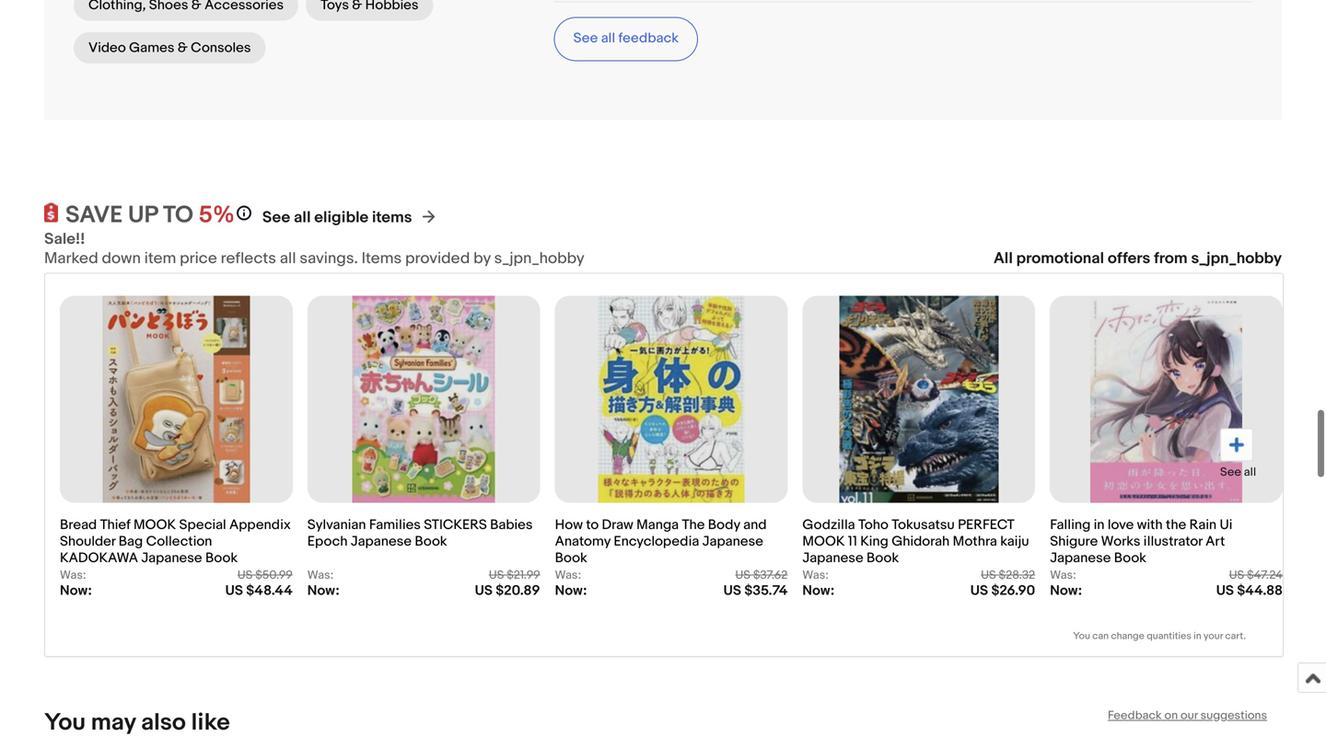 Task type: describe. For each thing, give the bounding box(es) containing it.
ui
[[1220, 517, 1233, 534]]

down
[[102, 249, 141, 269]]

mook inside godzilla toho tokusatsu perfect mook 11 king ghidorah mothra kaiju japanese book
[[803, 534, 845, 551]]

see for see all
[[1220, 466, 1241, 480]]

all for see all eligible items
[[294, 208, 311, 228]]

epoch
[[307, 534, 348, 551]]

like
[[191, 709, 230, 738]]

video games & consoles link
[[74, 32, 266, 64]]

tokusatsu
[[892, 517, 955, 534]]

draw
[[602, 517, 633, 534]]

with
[[1137, 517, 1163, 534]]

mothra
[[953, 534, 997, 551]]

quantities
[[1147, 631, 1192, 643]]

now: for falling in love with the rain ui shigure works illustrator art japanese book
[[1050, 583, 1082, 600]]

ghidorah
[[892, 534, 950, 551]]

from
[[1154, 249, 1188, 269]]

video games & consoles
[[88, 40, 251, 56]]

toho
[[858, 517, 889, 534]]

consoles
[[191, 40, 251, 56]]

$44.88
[[1237, 583, 1283, 600]]

$20.89
[[496, 583, 540, 600]]

us $20.89
[[475, 583, 540, 600]]

shigure
[[1050, 534, 1098, 551]]

us $26.90
[[971, 583, 1035, 600]]

encyclopedia
[[614, 534, 699, 551]]

now: for how to draw manga the body and anatomy encyclopedia japanese book
[[555, 583, 587, 600]]

was: for godzilla toho tokusatsu perfect mook 11 king ghidorah mothra kaiju japanese book
[[803, 569, 829, 583]]

stickers
[[424, 517, 487, 534]]

falling
[[1050, 517, 1091, 534]]

see all feedback
[[573, 30, 679, 47]]

items
[[372, 208, 412, 228]]

your
[[1204, 631, 1223, 643]]

godzilla toho tokusatsu perfect mook 11 king ghidorah mothra kaiju japanese book link
[[803, 508, 1035, 569]]

rain
[[1190, 517, 1217, 534]]

love
[[1108, 517, 1134, 534]]

see all link
[[1220, 429, 1256, 480]]

11
[[848, 534, 857, 551]]

art
[[1206, 534, 1225, 551]]

all for see all feedback
[[601, 30, 615, 47]]

also
[[141, 709, 186, 738]]

japanese inside falling in love with the rain ui shigure works illustrator art japanese book
[[1050, 551, 1111, 567]]

cart.
[[1225, 631, 1246, 643]]

how to draw manga the body and anatomy encyclopedia japanese book link
[[555, 508, 788, 569]]

us for us $20.89
[[475, 583, 493, 600]]

falling in love with the rain ui shigure works illustrator art japanese book link
[[1050, 508, 1283, 569]]

$35.74
[[745, 583, 788, 600]]

save up to 5%
[[65, 201, 235, 230]]

us $44.88
[[1216, 583, 1283, 600]]

illustrator
[[1144, 534, 1203, 551]]

body
[[708, 517, 740, 534]]

see for see all eligible items
[[262, 208, 290, 228]]

collection
[[146, 534, 212, 551]]

the
[[682, 517, 705, 534]]

babies
[[490, 517, 533, 534]]

falling in love with the rain ui shigure works illustrator art japanese book
[[1050, 517, 1233, 567]]

us for us $47.24
[[1229, 569, 1245, 583]]

us $47.24
[[1229, 569, 1283, 583]]

us $50.99
[[238, 569, 293, 583]]

us for us $26.90
[[971, 583, 988, 600]]

all inside 'sale!! marked down item price reflects all savings. items provided by s_jpn_hobby'
[[280, 249, 296, 269]]

kadokawa
[[60, 551, 138, 567]]

king
[[861, 534, 889, 551]]

on
[[1165, 709, 1178, 724]]

video
[[88, 40, 126, 56]]

now: for godzilla toho tokusatsu perfect mook 11 king ghidorah mothra kaiju japanese book
[[803, 583, 835, 600]]

was: for sylvanian families stickers babies epoch japanese book
[[307, 569, 334, 583]]

all
[[994, 249, 1013, 269]]

sylvanian families stickers babies epoch japanese book link
[[307, 508, 540, 569]]

change
[[1111, 631, 1145, 643]]

reflects
[[221, 249, 276, 269]]

and
[[743, 517, 767, 534]]

our
[[1181, 709, 1198, 724]]

2 s_jpn_hobby from the left
[[1191, 249, 1282, 269]]

sale!!
[[44, 230, 85, 249]]

you for you can change quantities in your cart.
[[1073, 631, 1090, 643]]

in inside falling in love with the rain ui shigure works illustrator art japanese book
[[1094, 517, 1105, 534]]

works
[[1101, 534, 1141, 551]]

us for us $35.74
[[724, 583, 741, 600]]

$37.62
[[753, 569, 788, 583]]

perfect
[[958, 517, 1014, 534]]

appendix
[[229, 517, 291, 534]]

sale!! marked down item price reflects all savings. items provided by s_jpn_hobby
[[44, 230, 585, 269]]

the
[[1166, 517, 1187, 534]]

book inside 'sylvanian families stickers babies epoch japanese book'
[[415, 534, 447, 551]]

save
[[65, 201, 123, 230]]

was: for how to draw manga the body and anatomy encyclopedia japanese book
[[555, 569, 581, 583]]

manga
[[637, 517, 679, 534]]

us $35.74
[[724, 583, 788, 600]]

us $48.44
[[225, 583, 293, 600]]

now: for sylvanian families stickers babies epoch japanese book
[[307, 583, 340, 600]]

feedback
[[619, 30, 679, 47]]

you may also like
[[44, 709, 230, 738]]



Task type: locate. For each thing, give the bounding box(es) containing it.
mook left 11
[[803, 534, 845, 551]]

s_jpn_hobby right from
[[1191, 249, 1282, 269]]

you can change quantities in your cart.
[[1073, 631, 1246, 643]]

us left $48.44
[[225, 583, 243, 600]]

book inside how to draw manga the body and anatomy encyclopedia japanese book
[[555, 551, 588, 567]]

now: right $37.62
[[803, 583, 835, 600]]

in left love
[[1094, 517, 1105, 534]]

2 vertical spatial see
[[1220, 466, 1241, 480]]

kaiju
[[1000, 534, 1029, 551]]

promotional
[[1017, 249, 1104, 269]]

see left feedback at the top
[[573, 30, 598, 47]]

3 now: from the left
[[555, 583, 587, 600]]

mook
[[134, 517, 176, 534], [803, 534, 845, 551]]

can
[[1093, 631, 1109, 643]]

see all eligible items link
[[262, 208, 412, 228]]

book
[[415, 534, 447, 551], [205, 551, 238, 567], [555, 551, 588, 567], [867, 551, 899, 567], [1114, 551, 1147, 567]]

us left $28.32
[[981, 569, 996, 583]]

see up 'sale!! marked down item price reflects all savings. items provided by s_jpn_hobby'
[[262, 208, 290, 228]]

japanese up us $37.62
[[702, 534, 763, 551]]

anatomy
[[555, 534, 611, 551]]

see all
[[1220, 466, 1256, 480]]

all promotional offers from s_jpn_hobby link
[[994, 249, 1282, 269]]

us left $50.99
[[238, 569, 253, 583]]

japanese right epoch
[[351, 534, 412, 551]]

us left $37.62
[[735, 569, 751, 583]]

0 vertical spatial you
[[1073, 631, 1090, 643]]

us left $47.24 in the bottom of the page
[[1229, 569, 1245, 583]]

us $37.62
[[735, 569, 788, 583]]

us left $44.88
[[1216, 583, 1234, 600]]

you left may at the bottom left of the page
[[44, 709, 86, 738]]

0 horizontal spatial you
[[44, 709, 86, 738]]

3 was: from the left
[[555, 569, 581, 583]]

$28.32
[[999, 569, 1035, 583]]

book inside bread thief mook special appendix shoulder bag collection kadokawa japanese book
[[205, 551, 238, 567]]

shoulder
[[60, 534, 116, 551]]

items
[[362, 249, 402, 269]]

book down special at the left of page
[[205, 551, 238, 567]]

s_jpn_hobby inside 'sale!! marked down item price reflects all savings. items provided by s_jpn_hobby'
[[494, 249, 585, 269]]

$50.99
[[255, 569, 293, 583]]

book down how
[[555, 551, 588, 567]]

1 horizontal spatial you
[[1073, 631, 1090, 643]]

&
[[178, 40, 188, 56]]

was: down shigure on the bottom right
[[1050, 569, 1076, 583]]

1 s_jpn_hobby from the left
[[494, 249, 585, 269]]

now: for bread thief mook special appendix shoulder bag collection kadokawa japanese book
[[60, 583, 92, 600]]

you for you may also like
[[44, 709, 86, 738]]

1 vertical spatial see
[[262, 208, 290, 228]]

4 was: from the left
[[803, 569, 829, 583]]

offers
[[1108, 249, 1151, 269]]

see for see all feedback
[[573, 30, 598, 47]]

in left your
[[1194, 631, 1202, 643]]

now: down shigure on the bottom right
[[1050, 583, 1082, 600]]

you
[[1073, 631, 1090, 643], [44, 709, 86, 738]]

book inside falling in love with the rain ui shigure works illustrator art japanese book
[[1114, 551, 1147, 567]]

0 horizontal spatial in
[[1094, 517, 1105, 534]]

japanese inside how to draw manga the body and anatomy encyclopedia japanese book
[[702, 534, 763, 551]]

all
[[601, 30, 615, 47], [294, 208, 311, 228], [280, 249, 296, 269], [1244, 466, 1256, 480]]

book down love
[[1114, 551, 1147, 567]]

us for us $48.44
[[225, 583, 243, 600]]

special
[[179, 517, 226, 534]]

us left $21.99
[[489, 569, 504, 583]]

suggestions
[[1201, 709, 1267, 724]]

godzilla
[[803, 517, 855, 534]]

0 horizontal spatial mook
[[134, 517, 176, 534]]

1 vertical spatial you
[[44, 709, 86, 738]]

$26.90
[[991, 583, 1035, 600]]

us for us $50.99
[[238, 569, 253, 583]]

feedback on our suggestions link
[[1108, 709, 1267, 724]]

mook inside bread thief mook special appendix shoulder bag collection kadokawa japanese book
[[134, 517, 176, 534]]

$21.99
[[507, 569, 540, 583]]

1 horizontal spatial in
[[1194, 631, 1202, 643]]

us for us $21.99
[[489, 569, 504, 583]]

1 vertical spatial in
[[1194, 631, 1202, 643]]

families
[[369, 517, 421, 534]]

was: down kadokawa
[[60, 569, 86, 583]]

all for see all
[[1244, 466, 1256, 480]]

how
[[555, 517, 583, 534]]

1 horizontal spatial mook
[[803, 534, 845, 551]]

us left $26.90
[[971, 583, 988, 600]]

price
[[180, 249, 217, 269]]

us left $20.89
[[475, 583, 493, 600]]

you left can
[[1073, 631, 1090, 643]]

up
[[128, 201, 158, 230]]

0 vertical spatial see
[[573, 30, 598, 47]]

us for us $28.32
[[981, 569, 996, 583]]

4 now: from the left
[[803, 583, 835, 600]]

feedback
[[1108, 709, 1162, 724]]

savings.
[[300, 249, 358, 269]]

5 now: from the left
[[1050, 583, 1082, 600]]

sylvanian
[[307, 517, 366, 534]]

us for us $37.62
[[735, 569, 751, 583]]

in
[[1094, 517, 1105, 534], [1194, 631, 1202, 643]]

godzilla toho tokusatsu perfect mook 11 king ghidorah mothra kaiju japanese book
[[803, 517, 1029, 567]]

japanese down falling
[[1050, 551, 1111, 567]]

was: down anatomy
[[555, 569, 581, 583]]

1 now: from the left
[[60, 583, 92, 600]]

provided
[[405, 249, 470, 269]]

see all feedback link
[[554, 17, 698, 61]]

0 horizontal spatial see
[[262, 208, 290, 228]]

mook right thief
[[134, 517, 176, 534]]

eligible
[[314, 208, 369, 228]]

was: right $37.62
[[803, 569, 829, 583]]

0 vertical spatial in
[[1094, 517, 1105, 534]]

us for us $44.88
[[1216, 583, 1234, 600]]

now:
[[60, 583, 92, 600], [307, 583, 340, 600], [555, 583, 587, 600], [803, 583, 835, 600], [1050, 583, 1082, 600]]

was:
[[60, 569, 86, 583], [307, 569, 334, 583], [555, 569, 581, 583], [803, 569, 829, 583], [1050, 569, 1076, 583]]

5%
[[199, 201, 235, 230]]

thief
[[100, 517, 130, 534]]

1 horizontal spatial s_jpn_hobby
[[1191, 249, 1282, 269]]

to
[[586, 517, 599, 534]]

2 was: from the left
[[307, 569, 334, 583]]

was: for falling in love with the rain ui shigure works illustrator art japanese book
[[1050, 569, 1076, 583]]

us $21.99
[[489, 569, 540, 583]]

japanese inside 'sylvanian families stickers babies epoch japanese book'
[[351, 534, 412, 551]]

japanese down godzilla
[[803, 551, 864, 567]]

book right 11
[[867, 551, 899, 567]]

item
[[144, 249, 176, 269]]

bread
[[60, 517, 97, 534]]

s_jpn_hobby right by
[[494, 249, 585, 269]]

how to draw manga the body and anatomy encyclopedia japanese book
[[555, 517, 767, 567]]

now: down epoch
[[307, 583, 340, 600]]

$47.24
[[1247, 569, 1283, 583]]

book left the babies
[[415, 534, 447, 551]]

1 was: from the left
[[60, 569, 86, 583]]

all promotional offers from s_jpn_hobby
[[994, 249, 1282, 269]]

2 now: from the left
[[307, 583, 340, 600]]

book inside godzilla toho tokusatsu perfect mook 11 king ghidorah mothra kaiju japanese book
[[867, 551, 899, 567]]

2 horizontal spatial see
[[1220, 466, 1241, 480]]

see up ui
[[1220, 466, 1241, 480]]

now: down kadokawa
[[60, 583, 92, 600]]

1 horizontal spatial see
[[573, 30, 598, 47]]

us
[[238, 569, 253, 583], [489, 569, 504, 583], [735, 569, 751, 583], [981, 569, 996, 583], [1229, 569, 1245, 583], [225, 583, 243, 600], [475, 583, 493, 600], [724, 583, 741, 600], [971, 583, 988, 600], [1216, 583, 1234, 600]]

5 was: from the left
[[1050, 569, 1076, 583]]

games
[[129, 40, 175, 56]]

0 horizontal spatial s_jpn_hobby
[[494, 249, 585, 269]]

now: right $21.99
[[555, 583, 587, 600]]

feedback on our suggestions
[[1108, 709, 1267, 724]]

us left $35.74
[[724, 583, 741, 600]]

japanese inside godzilla toho tokusatsu perfect mook 11 king ghidorah mothra kaiju japanese book
[[803, 551, 864, 567]]

japanese down special at the left of page
[[141, 551, 202, 567]]

japanese inside bread thief mook special appendix shoulder bag collection kadokawa japanese book
[[141, 551, 202, 567]]

was: for bread thief mook special appendix shoulder bag collection kadokawa japanese book
[[60, 569, 86, 583]]

was: down epoch
[[307, 569, 334, 583]]

bread thief mook special appendix shoulder bag collection kadokawa japanese book link
[[60, 508, 293, 569]]

japanese
[[351, 534, 412, 551], [702, 534, 763, 551], [141, 551, 202, 567], [803, 551, 864, 567], [1050, 551, 1111, 567]]

bread thief mook special appendix shoulder bag collection kadokawa japanese book
[[60, 517, 291, 567]]

sylvanian families stickers babies epoch japanese book
[[307, 517, 533, 551]]

$48.44
[[246, 583, 293, 600]]

by
[[474, 249, 491, 269]]



Task type: vqa. For each thing, say whether or not it's contained in the screenshot.
Book in the GODZILLA TOHO TOKUSATSU PERFECT MOOK 11 KING GHIDORAH MOTHRA KAIJU JAPANESE BOOK
yes



